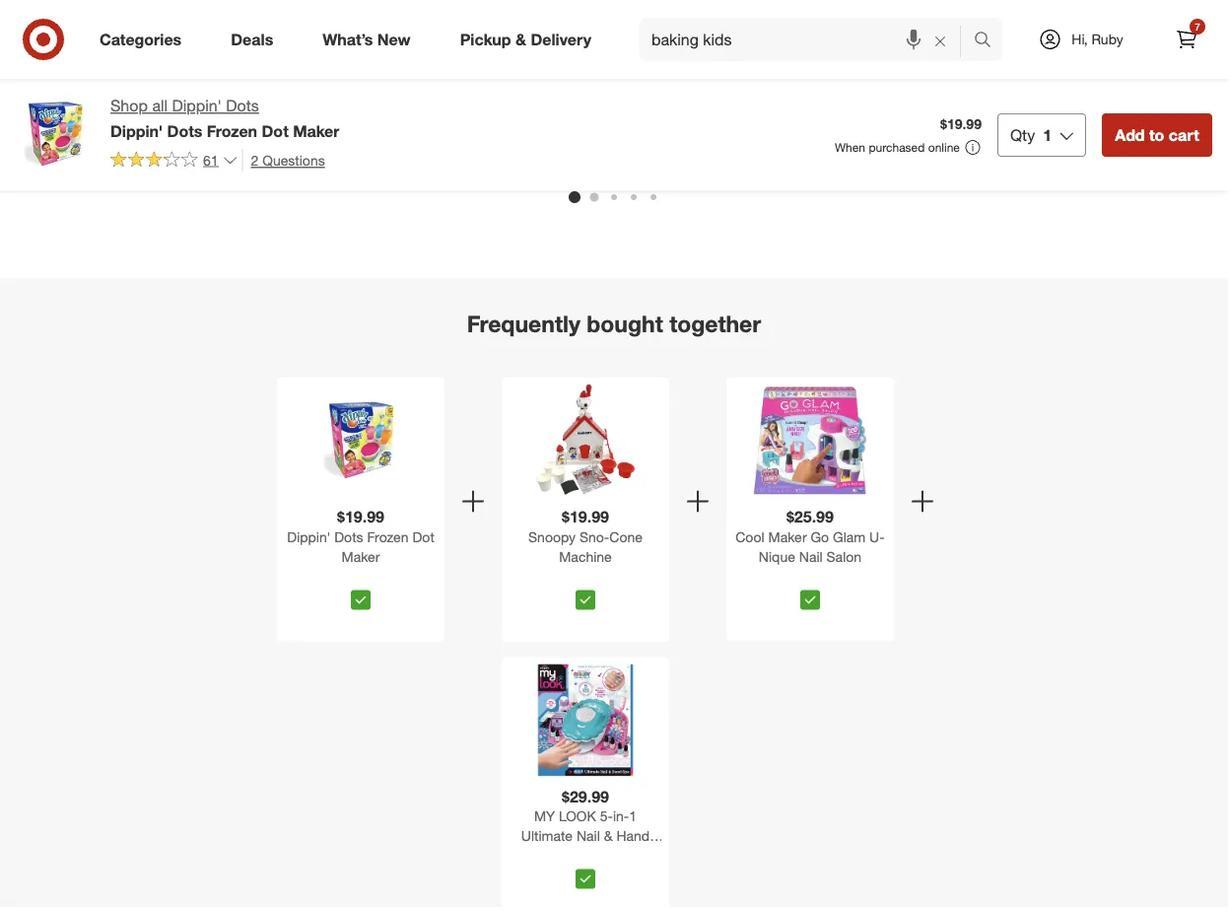 Task type: vqa. For each thing, say whether or not it's contained in the screenshot.
1 to the bottom
yes



Task type: describe. For each thing, give the bounding box(es) containing it.
kitchen inside $44.95 mindware playful chef: deluxe charcuterie kit cooking set - includes 25 kid-safe kitchen utensils for ages 5 & up
[[1091, 113, 1138, 130]]

safe
[[1059, 113, 1087, 130]]

What can we help you find? suggestions appear below search field
[[640, 18, 979, 61]]

kit inside $29.99 my look 5-in-1 ultimate nail & hand spa activity kit
[[616, 847, 633, 864]]

cooking for $24.95 mindware best you krafty kitchen snacks cooking set for kids ages 7 & up
[[229, 96, 280, 113]]

$24.95 mindware best you krafty kitchen breakfast cooking set for kids ages 7 & up
[[430, 44, 580, 130]]

ages for mindware kitchen science academy wonder whipper cooking set for kids ages 6 & up
[[707, 113, 739, 130]]

mindware for mindware best you krafty kitchen snacks cooking set for kids ages 7 & up
[[229, 61, 291, 78]]

$29.99 my look 5-in-1 ultimate nail & hand spa activity kit
[[521, 787, 650, 864]]

-
[[1114, 96, 1119, 113]]

best for breakfast
[[496, 61, 524, 78]]

in-
[[613, 808, 629, 825]]

bought
[[587, 310, 663, 338]]

add for $45.95 mindware playful chef: master series baking challenge kit for kids ages 8 & up – 26 utensils with 3 baking challenges
[[841, 133, 864, 148]]

u-
[[870, 528, 885, 546]]

set for whipper
[[631, 113, 652, 130]]

cool
[[736, 528, 765, 546]]

utensils inside $44.95 mindware playful chef: deluxe charcuterie kit cooking set - includes 25 kid-safe kitchen utensils for ages 5 & up
[[1142, 113, 1191, 130]]

cool maker go glam u- nique nail salon link
[[731, 527, 890, 583]]

what's
[[323, 30, 373, 49]]

what's new link
[[306, 18, 435, 61]]

mindware for mindware playful chef: master series baking challenge kit for kids ages 8 & up – 26 utensils with 3 baking challenges
[[832, 61, 895, 78]]

charcuterie
[[1080, 78, 1152, 96]]

new
[[377, 30, 411, 49]]

deluxe
[[1033, 78, 1076, 96]]

$44.95 mindware playful chef: deluxe charcuterie kit cooking set - includes 25 kid-safe kitchen utensils for ages 5 & up
[[1033, 44, 1194, 147]]

$19.99 up snoopy sno-cone machine "link"
[[562, 508, 609, 527]]

6
[[742, 113, 750, 130]]

wonder
[[631, 96, 679, 113]]

0 horizontal spatial snoopy sno-cone machine image
[[28, 0, 189, 32]]

to for mindware playful chef: master series baking challenge kit for kids ages 8 & up – 26 utensils with 3 baking challenges
[[867, 133, 878, 148]]

cooking for $24.95 mindware best you krafty kitchen breakfast cooking set for kids ages 7 & up
[[430, 96, 482, 113]]

25
[[1179, 96, 1194, 113]]

mindware kitchen science academy wonder whipper cooking set for kids ages 6 & up image
[[631, 0, 793, 32]]

1 vertical spatial snoopy sno-cone machine image
[[527, 382, 645, 500]]

$45.95
[[832, 44, 873, 61]]

spa
[[539, 847, 563, 864]]

up for whipper
[[766, 113, 785, 130]]

0 vertical spatial 1
[[1043, 125, 1052, 144]]

cart for snoopy sno-cone machine
[[77, 133, 100, 148]]

to for mindware playful chef: deluxe charcuterie kit cooking set - includes 25 kid-safe kitchen utensils for ages 5 & up
[[1068, 133, 1079, 148]]

7 link
[[1165, 18, 1209, 61]]

frozen inside shop all dippin' dots dippin' dots frozen dot maker
[[207, 121, 257, 140]]

kid-
[[1033, 113, 1059, 130]]

add to cart button for $24.95 mindware best you krafty kitchen snacks cooking set for kids ages 7 & up
[[229, 125, 310, 156]]

61
[[203, 151, 218, 168]]

purchased
[[869, 140, 925, 155]]

shop all dippin' dots dippin' dots frozen dot maker
[[110, 96, 340, 140]]

my look 5-in-1 ultimate nail & hand spa activity kit link
[[506, 807, 666, 864]]

0 vertical spatial dippin'
[[172, 96, 222, 115]]

deals link
[[214, 18, 298, 61]]

ages for mindware best you krafty kitchen breakfast cooking set for kids ages 7 & up
[[430, 113, 461, 130]]

7 for $24.95 mindware best you krafty kitchen breakfast cooking set for kids ages 7 & up
[[465, 113, 473, 130]]

qty 1
[[1011, 125, 1052, 144]]

image of dippin' dots frozen dot maker image
[[16, 95, 95, 174]]

questions
[[263, 151, 325, 168]]

5-
[[600, 808, 613, 825]]

add to cart for $19.99 snoopy sno-cone machine
[[36, 133, 100, 148]]

$24.95 for mindware best you krafty kitchen breakfast cooking set for kids ages 7 & up
[[430, 44, 471, 61]]

qty
[[1011, 125, 1036, 144]]

to for snoopy sno-cone machine
[[62, 133, 74, 148]]

add to cart button for $45.95 mindware playful chef: master series baking challenge kit for kids ages 8 & up – 26 utensils with 3 baking challenges
[[832, 125, 913, 156]]

snacks
[[320, 78, 366, 96]]

ultimate
[[521, 827, 573, 845]]

add for $19.99 snoopy sno-cone machine
[[36, 133, 59, 148]]

whipper
[[683, 96, 735, 113]]

$25.99
[[787, 508, 834, 527]]

1 vertical spatial sno-
[[580, 528, 610, 546]]

kids for snacks
[[329, 96, 357, 113]]

1 inside $29.99 my look 5-in-1 ultimate nail & hand spa activity kit
[[629, 808, 637, 825]]

0 vertical spatial $19.99 snoopy sno-cone machine
[[28, 44, 142, 96]]

mindware best you krafty kitchen breakfast cooking set for kids ages 7 & up image
[[430, 0, 592, 32]]

5
[[1089, 130, 1096, 147]]

you for snacks
[[327, 61, 350, 78]]

all
[[152, 96, 168, 115]]

kids for breakfast
[[530, 96, 558, 113]]

search button
[[965, 18, 1013, 65]]

dippin' dots frozen dot maker link
[[281, 527, 441, 583]]

mindware best you krafty kitchen snacks cooking set for kids ages 7 & up image
[[229, 0, 390, 32]]

for inside $44.95 mindware playful chef: deluxe charcuterie kit cooking set - includes 25 kid-safe kitchen utensils for ages 5 & up
[[1033, 130, 1050, 147]]

for for breakfast
[[510, 96, 527, 113]]

$24.95 for mindware best you krafty kitchen snacks cooking set for kids ages 7 & up
[[229, 44, 270, 61]]

hi, ruby
[[1072, 31, 1124, 48]]

0 vertical spatial cone
[[109, 61, 142, 78]]

mindware for mindware playful chef: deluxe charcuterie kit cooking set - includes 25 kid-safe kitchen utensils for ages 5 & up
[[1033, 61, 1096, 78]]

kitchen inside '$24.95 mindware best you krafty kitchen snacks cooking set for kids ages 7 & up'
[[269, 78, 317, 96]]

maker inside $19.99 dippin' dots frozen dot maker
[[342, 548, 380, 565]]

hi,
[[1072, 31, 1088, 48]]

0 vertical spatial snoopy
[[28, 61, 75, 78]]

$25.99 cool maker go glam u- nique nail salon
[[736, 508, 885, 565]]

kit inside $44.95 mindware playful chef: deluxe charcuterie kit cooking set - includes 25 kid-safe kitchen utensils for ages 5 & up
[[1156, 78, 1172, 96]]

$29.99
[[562, 787, 609, 806]]

set for breakfast
[[485, 96, 506, 113]]

playful for series
[[898, 61, 939, 78]]

2
[[251, 151, 259, 168]]

1 horizontal spatial $19.99 snoopy sno-cone machine
[[529, 508, 643, 565]]

includes
[[1123, 96, 1175, 113]]

0 vertical spatial dots
[[226, 96, 259, 115]]

pickup
[[460, 30, 511, 49]]

for for whipper
[[656, 113, 672, 130]]

for for baking
[[919, 96, 935, 113]]

chef: for baking
[[943, 61, 976, 78]]

add to cart for $45.95 mindware playful chef: master series baking challenge kit for kids ages 8 & up – 26 utensils with 3 baking challenges
[[841, 133, 905, 148]]

categories link
[[83, 18, 206, 61]]

61 link
[[110, 149, 238, 173]]

7 inside 7 link
[[1195, 20, 1201, 33]]

& inside $24.95 mindware best you krafty kitchen breakfast cooking set for kids ages 7 & up
[[477, 113, 485, 130]]

together
[[670, 310, 761, 338]]

when
[[835, 140, 866, 155]]

2 questions
[[251, 151, 325, 168]]

& inside $34.95 mindware kitchen science academy wonder whipper cooking set for kids ages 6 & up
[[754, 113, 763, 130]]

1 horizontal spatial snoopy
[[529, 528, 576, 546]]

krafty for mindware best you krafty kitchen snacks cooking set for kids ages 7 & up
[[229, 78, 266, 96]]

1 horizontal spatial machine
[[559, 548, 612, 565]]

my
[[534, 808, 555, 825]]

8
[[867, 113, 875, 130]]

what's new
[[323, 30, 411, 49]]

kitchen inside $24.95 mindware best you krafty kitchen breakfast cooking set for kids ages 7 & up
[[471, 78, 518, 96]]

challenges
[[919, 130, 988, 147]]

dippin' dots frozen dot maker image
[[302, 382, 420, 500]]

master
[[832, 78, 875, 96]]

mindware playful chef: master series baking challenge kit for kids  ages 8 & up – 26 utensils with 3 baking challenges image
[[832, 0, 994, 32]]

deals
[[231, 30, 273, 49]]

cooking for $44.95 mindware playful chef: deluxe charcuterie kit cooking set - includes 25 kid-safe kitchen utensils for ages 5 & up
[[1033, 96, 1085, 113]]

dots inside $19.99 dippin' dots frozen dot maker
[[334, 528, 363, 546]]



Task type: locate. For each thing, give the bounding box(es) containing it.
kids for whipper
[[676, 113, 703, 130]]

kit inside $45.95 mindware playful chef: master series baking challenge kit for kids ages 8 & up – 26 utensils with 3 baking challenges
[[898, 96, 915, 113]]

for inside $45.95 mindware playful chef: master series baking challenge kit for kids ages 8 & up – 26 utensils with 3 baking challenges
[[919, 96, 935, 113]]

nail inside $29.99 my look 5-in-1 ultimate nail & hand spa activity kit
[[577, 827, 600, 845]]

snoopy sno-cone machine image
[[28, 0, 189, 32], [527, 382, 645, 500]]

0 vertical spatial baking
[[922, 78, 964, 96]]

up right 5
[[1113, 130, 1131, 147]]

best inside $24.95 mindware best you krafty kitchen breakfast cooking set for kids ages 7 & up
[[496, 61, 524, 78]]

kitchen left snacks
[[269, 78, 317, 96]]

0 horizontal spatial cone
[[109, 61, 142, 78]]

you inside $24.95 mindware best you krafty kitchen breakfast cooking set for kids ages 7 & up
[[528, 61, 551, 78]]

krafty inside $24.95 mindware best you krafty kitchen breakfast cooking set for kids ages 7 & up
[[430, 78, 467, 96]]

0 horizontal spatial you
[[327, 61, 350, 78]]

kids inside $45.95 mindware playful chef: master series baking challenge kit for kids ages 8 & up – 26 utensils with 3 baking challenges
[[939, 96, 966, 113]]

1
[[1043, 125, 1052, 144], [629, 808, 637, 825]]

0 horizontal spatial $24.95
[[229, 44, 270, 61]]

mindware up the challenge
[[832, 61, 895, 78]]

kitchen
[[697, 61, 744, 78], [269, 78, 317, 96], [471, 78, 518, 96], [1091, 113, 1138, 130]]

up up questions
[[288, 113, 306, 130]]

dot
[[262, 121, 289, 140], [413, 528, 435, 546]]

nail down go
[[799, 548, 823, 565]]

add for $44.95 mindware playful chef: deluxe charcuterie kit cooking set - includes 25 kid-safe kitchen utensils for ages 5 & up
[[1042, 133, 1065, 148]]

mindware inside $44.95 mindware playful chef: deluxe charcuterie kit cooking set - includes 25 kid-safe kitchen utensils for ages 5 & up
[[1033, 61, 1096, 78]]

kids right 26
[[939, 96, 966, 113]]

$45.95 mindware playful chef: master series baking challenge kit for kids ages 8 & up – 26 utensils with 3 baking challenges
[[832, 44, 992, 147]]

1 horizontal spatial $24.95
[[430, 44, 471, 61]]

1 vertical spatial $19.99 snoopy sno-cone machine
[[529, 508, 643, 565]]

utensils right -
[[1142, 113, 1191, 130]]

0 horizontal spatial playful
[[898, 61, 939, 78]]

0 vertical spatial frozen
[[207, 121, 257, 140]]

set
[[284, 96, 305, 113], [485, 96, 506, 113], [1089, 96, 1110, 113], [631, 113, 652, 130]]

utensils
[[942, 113, 992, 130], [1142, 113, 1191, 130]]

1 horizontal spatial nail
[[799, 548, 823, 565]]

krafty inside '$24.95 mindware best you krafty kitchen snacks cooking set for kids ages 7 & up'
[[229, 78, 266, 96]]

cooking up 2
[[229, 96, 280, 113]]

1 up hand
[[629, 808, 637, 825]]

mindware for mindware best you krafty kitchen breakfast cooking set for kids ages 7 & up
[[430, 61, 492, 78]]

nail for $29.99
[[577, 827, 600, 845]]

you
[[327, 61, 350, 78], [528, 61, 551, 78]]

1 horizontal spatial dots
[[226, 96, 259, 115]]

categories
[[100, 30, 182, 49]]

cart for mindware playful chef: master series baking challenge kit for kids ages 8 & up – 26 utensils with 3 baking challenges
[[881, 133, 905, 148]]

for down pickup & delivery
[[510, 96, 527, 113]]

you down pickup & delivery link at the top
[[528, 61, 551, 78]]

for inside '$24.95 mindware best you krafty kitchen snacks cooking set for kids ages 7 & up'
[[309, 96, 325, 113]]

kitchen up whipper
[[697, 61, 744, 78]]

krafty
[[229, 78, 266, 96], [430, 78, 467, 96]]

kids down pickup & delivery link at the top
[[530, 96, 558, 113]]

2 horizontal spatial maker
[[769, 528, 807, 546]]

kitchen inside $34.95 mindware kitchen science academy wonder whipper cooking set for kids ages 6 & up
[[697, 61, 744, 78]]

for
[[309, 96, 325, 113], [510, 96, 527, 113], [919, 96, 935, 113], [656, 113, 672, 130], [1033, 130, 1050, 147]]

ages inside '$24.95 mindware best you krafty kitchen snacks cooking set for kids ages 7 & up'
[[229, 113, 260, 130]]

ages left 6
[[707, 113, 739, 130]]

up down pickup
[[489, 113, 507, 130]]

2 krafty from the left
[[430, 78, 467, 96]]

cart for mindware best you krafty kitchen snacks cooking set for kids ages 7 & up
[[278, 133, 301, 148]]

up inside $24.95 mindware best you krafty kitchen breakfast cooking set for kids ages 7 & up
[[489, 113, 507, 130]]

kids inside '$24.95 mindware best you krafty kitchen snacks cooking set for kids ages 7 & up'
[[329, 96, 357, 113]]

science
[[631, 78, 681, 96]]

& inside $45.95 mindware playful chef: master series baking challenge kit for kids ages 8 & up – 26 utensils with 3 baking challenges
[[879, 113, 888, 130]]

ages left 5
[[1054, 130, 1085, 147]]

1 $24.95 from the left
[[229, 44, 270, 61]]

maker
[[293, 121, 340, 140], [769, 528, 807, 546], [342, 548, 380, 565]]

& right 8
[[879, 113, 888, 130]]

up inside $44.95 mindware playful chef: deluxe charcuterie kit cooking set - includes 25 kid-safe kitchen utensils for ages 5 & up
[[1113, 130, 1131, 147]]

1 horizontal spatial playful
[[1100, 61, 1141, 78]]

0 horizontal spatial nail
[[577, 827, 600, 845]]

set inside $24.95 mindware best you krafty kitchen breakfast cooking set for kids ages 7 & up
[[485, 96, 506, 113]]

1 horizontal spatial dot
[[413, 528, 435, 546]]

best down pickup & delivery
[[496, 61, 524, 78]]

playful for charcuterie
[[1100, 61, 1141, 78]]

best for snacks
[[295, 61, 323, 78]]

2 cooking from the left
[[430, 96, 482, 113]]

dots up 61 'link' on the left of the page
[[167, 121, 203, 140]]

& inside $44.95 mindware playful chef: deluxe charcuterie kit cooking set - includes 25 kid-safe kitchen utensils for ages 5 & up
[[1100, 130, 1109, 147]]

frozen inside $19.99 dippin' dots frozen dot maker
[[367, 528, 409, 546]]

up
[[288, 113, 306, 130], [489, 113, 507, 130], [766, 113, 785, 130], [1113, 130, 1131, 147]]

$19.99 up online
[[941, 115, 982, 133]]

1 horizontal spatial frozen
[[367, 528, 409, 546]]

mindware inside '$24.95 mindware best you krafty kitchen snacks cooking set for kids ages 7 & up'
[[229, 61, 291, 78]]

for left safe
[[1033, 130, 1050, 147]]

playful inside $45.95 mindware playful chef: master series baking challenge kit for kids ages 8 & up – 26 utensils with 3 baking challenges
[[898, 61, 939, 78]]

2 horizontal spatial dots
[[334, 528, 363, 546]]

cooking inside $34.95 mindware kitchen science academy wonder whipper cooking set for kids ages 6 & up
[[739, 96, 791, 113]]

1 horizontal spatial snoopy sno-cone machine image
[[527, 382, 645, 500]]

add to cart
[[1115, 125, 1200, 144], [36, 133, 100, 148], [238, 133, 301, 148], [841, 133, 905, 148], [1042, 133, 1106, 148]]

0 vertical spatial dot
[[262, 121, 289, 140]]

mindware playful chef: deluxe charcuterie kit cooking set - includes 25 kid-safe kitchen utensils for ages 5 & up image
[[1033, 0, 1195, 32]]

–
[[911, 113, 919, 130]]

ages for mindware best you krafty kitchen snacks cooking set for kids ages 7 & up
[[229, 113, 260, 130]]

4 mindware from the left
[[832, 61, 895, 78]]

0 horizontal spatial krafty
[[229, 78, 266, 96]]

playful inside $44.95 mindware playful chef: deluxe charcuterie kit cooking set - includes 25 kid-safe kitchen utensils for ages 5 & up
[[1100, 61, 1141, 78]]

1 horizontal spatial 1
[[1043, 125, 1052, 144]]

1 horizontal spatial utensils
[[1142, 113, 1191, 130]]

1 you from the left
[[327, 61, 350, 78]]

utensils inside $45.95 mindware playful chef: master series baking challenge kit for kids ages 8 & up – 26 utensils with 3 baking challenges
[[942, 113, 992, 130]]

kit left 26
[[898, 96, 915, 113]]

for down science
[[656, 113, 672, 130]]

$24.95 mindware best you krafty kitchen snacks cooking set for kids ages 7 & up
[[229, 44, 366, 130]]

1 horizontal spatial cone
[[610, 528, 643, 546]]

up inside '$24.95 mindware best you krafty kitchen snacks cooking set for kids ages 7 & up'
[[288, 113, 306, 130]]

1 chef: from the left
[[943, 61, 976, 78]]

up right 6
[[766, 113, 785, 130]]

set inside '$24.95 mindware best you krafty kitchen snacks cooking set for kids ages 7 & up'
[[284, 96, 305, 113]]

& up 2 questions 'link'
[[275, 113, 284, 130]]

dots up 2
[[226, 96, 259, 115]]

delivery
[[531, 30, 592, 49]]

add to cart for $24.95 mindware best you krafty kitchen snacks cooking set for kids ages 7 & up
[[238, 133, 301, 148]]

nail up activity
[[577, 827, 600, 845]]

$34.95 mindware kitchen science academy wonder whipper cooking set for kids ages 6 & up
[[631, 44, 791, 130]]

$19.99
[[28, 44, 69, 61], [941, 115, 982, 133], [337, 508, 385, 527], [562, 508, 609, 527]]

for inside $34.95 mindware kitchen science academy wonder whipper cooking set for kids ages 6 & up
[[656, 113, 672, 130]]

1 vertical spatial baking
[[873, 130, 916, 147]]

nail for $25.99
[[799, 548, 823, 565]]

when purchased online
[[835, 140, 960, 155]]

cooking
[[229, 96, 280, 113], [430, 96, 482, 113], [739, 96, 791, 113], [1033, 96, 1085, 113]]

0 horizontal spatial frozen
[[207, 121, 257, 140]]

1 horizontal spatial dippin'
[[172, 96, 222, 115]]

1 horizontal spatial you
[[528, 61, 551, 78]]

1 vertical spatial 1
[[629, 808, 637, 825]]

krafty for mindware best you krafty kitchen breakfast cooking set for kids ages 7 & up
[[430, 78, 467, 96]]

$24.95
[[229, 44, 270, 61], [430, 44, 471, 61]]

to for mindware best you krafty kitchen snacks cooking set for kids ages 7 & up
[[263, 133, 275, 148]]

2 chef: from the left
[[1144, 61, 1178, 78]]

with
[[832, 130, 858, 147]]

chef: for kit
[[1144, 61, 1178, 78]]

dot inside shop all dippin' dots dippin' dots frozen dot maker
[[262, 121, 289, 140]]

playful
[[898, 61, 939, 78], [1100, 61, 1141, 78]]

1 playful from the left
[[898, 61, 939, 78]]

7 for $24.95 mindware best you krafty kitchen snacks cooking set for kids ages 7 & up
[[264, 113, 272, 130]]

for right up
[[919, 96, 935, 113]]

0 vertical spatial sno-
[[79, 61, 109, 78]]

cool maker go glam u-nique nail salon image
[[752, 382, 869, 500]]

up
[[891, 113, 907, 130]]

baking
[[922, 78, 964, 96], [873, 130, 916, 147]]

cooking down pickup
[[430, 96, 482, 113]]

cooking right whipper
[[739, 96, 791, 113]]

4 cooking from the left
[[1033, 96, 1085, 113]]

0 horizontal spatial snoopy
[[28, 61, 75, 78]]

set for snacks
[[284, 96, 305, 113]]

0 horizontal spatial kit
[[616, 847, 633, 864]]

dots down dippin' dots frozen dot maker image
[[334, 528, 363, 546]]

for for snacks
[[309, 96, 325, 113]]

chef: down search at top
[[943, 61, 976, 78]]

0 vertical spatial snoopy sno-cone machine image
[[28, 0, 189, 32]]

7 down pickup
[[465, 113, 473, 130]]

& right 6
[[754, 113, 763, 130]]

kids
[[329, 96, 357, 113], [530, 96, 558, 113], [939, 96, 966, 113], [676, 113, 703, 130]]

$19.99 dippin' dots frozen dot maker
[[287, 508, 435, 565]]

0 horizontal spatial maker
[[293, 121, 340, 140]]

krafty up shop all dippin' dots dippin' dots frozen dot maker
[[229, 78, 266, 96]]

maker inside shop all dippin' dots dippin' dots frozen dot maker
[[293, 121, 340, 140]]

krafty down pickup
[[430, 78, 467, 96]]

ages inside $34.95 mindware kitchen science academy wonder whipper cooking set for kids ages 6 & up
[[707, 113, 739, 130]]

machine
[[28, 78, 80, 96], [559, 548, 612, 565]]

add for $24.95 mindware best you krafty kitchen snacks cooking set for kids ages 7 & up
[[238, 133, 260, 148]]

& right 5
[[1100, 130, 1109, 147]]

salon
[[827, 548, 862, 565]]

set left -
[[1089, 96, 1110, 113]]

1 mindware from the left
[[229, 61, 291, 78]]

hand
[[617, 827, 650, 845]]

1 horizontal spatial maker
[[342, 548, 380, 565]]

playful down ruby
[[1100, 61, 1141, 78]]

0 horizontal spatial best
[[295, 61, 323, 78]]

frequently
[[467, 310, 581, 338]]

1 best from the left
[[295, 61, 323, 78]]

0 vertical spatial nail
[[799, 548, 823, 565]]

set down science
[[631, 113, 652, 130]]

mindware inside $24.95 mindware best you krafty kitchen breakfast cooking set for kids ages 7 & up
[[430, 61, 492, 78]]

cooking for $34.95 mindware kitchen science academy wonder whipper cooking set for kids ages 6 & up
[[739, 96, 791, 113]]

1 horizontal spatial 7
[[465, 113, 473, 130]]

0 horizontal spatial machine
[[28, 78, 80, 96]]

set left breakfast
[[485, 96, 506, 113]]

7
[[1195, 20, 1201, 33], [264, 113, 272, 130], [465, 113, 473, 130]]

go
[[811, 528, 829, 546]]

2 utensils from the left
[[1142, 113, 1191, 130]]

set inside $44.95 mindware playful chef: deluxe charcuterie kit cooking set - includes 25 kid-safe kitchen utensils for ages 5 & up
[[1089, 96, 1110, 113]]

&
[[516, 30, 526, 49], [275, 113, 284, 130], [477, 113, 485, 130], [754, 113, 763, 130], [879, 113, 888, 130], [1100, 130, 1109, 147], [604, 827, 613, 845]]

kit down hand
[[616, 847, 633, 864]]

you down what's
[[327, 61, 350, 78]]

2 $24.95 from the left
[[430, 44, 471, 61]]

0 horizontal spatial sno-
[[79, 61, 109, 78]]

challenge
[[832, 96, 894, 113]]

mindware down pickup
[[430, 61, 492, 78]]

1 vertical spatial dippin'
[[110, 121, 163, 140]]

2 vertical spatial dots
[[334, 528, 363, 546]]

1 krafty from the left
[[229, 78, 266, 96]]

kids inside $34.95 mindware kitchen science academy wonder whipper cooking set for kids ages 6 & up
[[676, 113, 703, 130]]

$24.95 inside '$24.95 mindware best you krafty kitchen snacks cooking set for kids ages 7 & up'
[[229, 44, 270, 61]]

online
[[929, 140, 960, 155]]

kitchen down pickup
[[471, 78, 518, 96]]

mindware for mindware kitchen science academy wonder whipper cooking set for kids ages 6 & up
[[631, 61, 693, 78]]

frequently bought together
[[467, 310, 761, 338]]

0 horizontal spatial dot
[[262, 121, 289, 140]]

$19.99 inside $19.99 dippin' dots frozen dot maker
[[337, 508, 385, 527]]

ages inside $44.95 mindware playful chef: deluxe charcuterie kit cooking set - includes 25 kid-safe kitchen utensils for ages 5 & up
[[1054, 130, 1085, 147]]

frozen
[[207, 121, 257, 140], [367, 528, 409, 546]]

2 horizontal spatial kit
[[1156, 78, 1172, 96]]

$24.95 inside $24.95 mindware best you krafty kitchen breakfast cooking set for kids ages 7 & up
[[430, 44, 471, 61]]

1 cooking from the left
[[229, 96, 280, 113]]

2 questions link
[[242, 149, 325, 171]]

0 vertical spatial machine
[[28, 78, 80, 96]]

0 horizontal spatial dots
[[167, 121, 203, 140]]

5 mindware from the left
[[1033, 61, 1096, 78]]

None checkbox
[[576, 870, 596, 890]]

you for breakfast
[[528, 61, 551, 78]]

ages inside $45.95 mindware playful chef: master series baking challenge kit for kids ages 8 & up – 26 utensils with 3 baking challenges
[[832, 113, 864, 130]]

0 horizontal spatial utensils
[[942, 113, 992, 130]]

ages left 8
[[832, 113, 864, 130]]

0 horizontal spatial dippin'
[[110, 121, 163, 140]]

0 horizontal spatial 7
[[264, 113, 272, 130]]

7 up 2 questions 'link'
[[264, 113, 272, 130]]

mindware
[[229, 61, 291, 78], [430, 61, 492, 78], [631, 61, 693, 78], [832, 61, 895, 78], [1033, 61, 1096, 78]]

0 horizontal spatial 1
[[629, 808, 637, 825]]

kids inside $24.95 mindware best you krafty kitchen breakfast cooking set for kids ages 7 & up
[[530, 96, 558, 113]]

1 vertical spatial maker
[[769, 528, 807, 546]]

breakfast
[[521, 78, 580, 96]]

series
[[879, 78, 918, 96]]

7 inside '$24.95 mindware best you krafty kitchen snacks cooking set for kids ages 7 & up'
[[264, 113, 272, 130]]

search
[[965, 32, 1013, 51]]

0 horizontal spatial chef:
[[943, 61, 976, 78]]

my look 5-in-1 ultimate nail & hand spa activity kit image
[[527, 661, 645, 779]]

up inside $34.95 mindware kitchen science academy wonder whipper cooking set for kids ages 6 & up
[[766, 113, 785, 130]]

1 vertical spatial snoopy
[[529, 528, 576, 546]]

snoopy sno-cone machine link
[[506, 527, 666, 583]]

ages
[[229, 113, 260, 130], [430, 113, 461, 130], [707, 113, 739, 130], [832, 113, 864, 130], [1054, 130, 1085, 147]]

1 horizontal spatial kit
[[898, 96, 915, 113]]

2 best from the left
[[496, 61, 524, 78]]

cooking up qty 1
[[1033, 96, 1085, 113]]

ruby
[[1092, 31, 1124, 48]]

2 horizontal spatial 7
[[1195, 20, 1201, 33]]

1 vertical spatial dot
[[413, 528, 435, 546]]

0 horizontal spatial baking
[[873, 130, 916, 147]]

kit
[[1156, 78, 1172, 96], [898, 96, 915, 113], [616, 847, 633, 864]]

ages down pickup
[[430, 113, 461, 130]]

& down the 5-
[[604, 827, 613, 845]]

for inside $24.95 mindware best you krafty kitchen breakfast cooking set for kids ages 7 & up
[[510, 96, 527, 113]]

1 vertical spatial frozen
[[367, 528, 409, 546]]

7 inside $24.95 mindware best you krafty kitchen breakfast cooking set for kids ages 7 & up
[[465, 113, 473, 130]]

1 right "qty"
[[1043, 125, 1052, 144]]

3 cooking from the left
[[739, 96, 791, 113]]

ages up 2
[[229, 113, 260, 130]]

chef: up includes
[[1144, 61, 1178, 78]]

nique
[[759, 548, 796, 565]]

kids for baking
[[939, 96, 966, 113]]

add to cart button
[[1103, 113, 1213, 157], [28, 125, 109, 156], [229, 125, 310, 156], [832, 125, 913, 156], [1033, 125, 1115, 156]]

cooking inside '$24.95 mindware best you krafty kitchen snacks cooking set for kids ages 7 & up'
[[229, 96, 280, 113]]

kids down academy
[[676, 113, 703, 130]]

$24.95 right the new
[[430, 44, 471, 61]]

ages inside $24.95 mindware best you krafty kitchen breakfast cooking set for kids ages 7 & up
[[430, 113, 461, 130]]

1 horizontal spatial baking
[[922, 78, 964, 96]]

$44.95
[[1033, 44, 1075, 61]]

snoopy
[[28, 61, 75, 78], [529, 528, 576, 546]]

shop
[[110, 96, 148, 115]]

3 mindware from the left
[[631, 61, 693, 78]]

& down pickup
[[477, 113, 485, 130]]

set inside $34.95 mindware kitchen science academy wonder whipper cooking set for kids ages 6 & up
[[631, 113, 652, 130]]

None checkbox
[[351, 590, 371, 610], [576, 590, 596, 610], [801, 590, 820, 610], [351, 590, 371, 610], [576, 590, 596, 610], [801, 590, 820, 610]]

& inside $29.99 my look 5-in-1 ultimate nail & hand spa activity kit
[[604, 827, 613, 845]]

maker inside $25.99 cool maker go glam u- nique nail salon
[[769, 528, 807, 546]]

1 vertical spatial nail
[[577, 827, 600, 845]]

add to cart for $44.95 mindware playful chef: deluxe charcuterie kit cooking set - includes 25 kid-safe kitchen utensils for ages 5 & up
[[1042, 133, 1106, 148]]

add to cart button for $44.95 mindware playful chef: deluxe charcuterie kit cooking set - includes 25 kid-safe kitchen utensils for ages 5 & up
[[1033, 125, 1115, 156]]

1 vertical spatial cone
[[610, 528, 643, 546]]

1 utensils from the left
[[942, 113, 992, 130]]

cart for mindware playful chef: deluxe charcuterie kit cooking set - includes 25 kid-safe kitchen utensils for ages 5 & up
[[1083, 133, 1106, 148]]

2 vertical spatial dippin'
[[287, 528, 331, 546]]

cooking inside $24.95 mindware best you krafty kitchen breakfast cooking set for kids ages 7 & up
[[430, 96, 482, 113]]

2 vertical spatial maker
[[342, 548, 380, 565]]

$19.99 snoopy sno-cone machine
[[28, 44, 142, 96], [529, 508, 643, 565]]

1 vertical spatial dots
[[167, 121, 203, 140]]

1 vertical spatial machine
[[559, 548, 612, 565]]

chef: inside $45.95 mindware playful chef: master series baking challenge kit for kids ages 8 & up – 26 utensils with 3 baking challenges
[[943, 61, 976, 78]]

add to cart button for $19.99 snoopy sno-cone machine
[[28, 125, 109, 156]]

0 vertical spatial maker
[[293, 121, 340, 140]]

nail inside $25.99 cool maker go glam u- nique nail salon
[[799, 548, 823, 565]]

dippin' inside $19.99 dippin' dots frozen dot maker
[[287, 528, 331, 546]]

$24.95 up shop all dippin' dots dippin' dots frozen dot maker
[[229, 44, 270, 61]]

1 horizontal spatial best
[[496, 61, 524, 78]]

for up questions
[[309, 96, 325, 113]]

1 horizontal spatial sno-
[[580, 528, 610, 546]]

$34.95
[[631, 44, 672, 61]]

best
[[295, 61, 323, 78], [496, 61, 524, 78]]

26
[[923, 113, 939, 130]]

pickup & delivery link
[[443, 18, 616, 61]]

2 you from the left
[[528, 61, 551, 78]]

kit left 25
[[1156, 78, 1172, 96]]

2 horizontal spatial dippin'
[[287, 528, 331, 546]]

mindware inside $45.95 mindware playful chef: master series baking challenge kit for kids ages 8 & up – 26 utensils with 3 baking challenges
[[832, 61, 895, 78]]

1 horizontal spatial krafty
[[430, 78, 467, 96]]

& right pickup
[[516, 30, 526, 49]]

up for snacks
[[288, 113, 306, 130]]

academy
[[685, 78, 743, 96]]

7 right mindware playful chef: deluxe charcuterie kit cooking set - includes 25 kid-safe kitchen utensils for ages 5 & up image
[[1195, 20, 1201, 33]]

playful up –
[[898, 61, 939, 78]]

chef: inside $44.95 mindware playful chef: deluxe charcuterie kit cooking set - includes 25 kid-safe kitchen utensils for ages 5 & up
[[1144, 61, 1178, 78]]

up for breakfast
[[489, 113, 507, 130]]

mindware up "wonder"
[[631, 61, 693, 78]]

activity
[[567, 847, 612, 864]]

$19.99 up dippin' dots frozen dot maker link
[[337, 508, 385, 527]]

cooking inside $44.95 mindware playful chef: deluxe charcuterie kit cooking set - includes 25 kid-safe kitchen utensils for ages 5 & up
[[1033, 96, 1085, 113]]

best inside '$24.95 mindware best you krafty kitchen snacks cooking set for kids ages 7 & up'
[[295, 61, 323, 78]]

cone
[[109, 61, 142, 78], [610, 528, 643, 546]]

3
[[862, 130, 869, 147]]

mindware down deals link
[[229, 61, 291, 78]]

pickup & delivery
[[460, 30, 592, 49]]

& inside '$24.95 mindware best you krafty kitchen snacks cooking set for kids ages 7 & up'
[[275, 113, 284, 130]]

glam
[[833, 528, 866, 546]]

utensils up online
[[942, 113, 992, 130]]

mindware down hi,
[[1033, 61, 1096, 78]]

look
[[559, 808, 596, 825]]

2 playful from the left
[[1100, 61, 1141, 78]]

you inside '$24.95 mindware best you krafty kitchen snacks cooking set for kids ages 7 & up'
[[327, 61, 350, 78]]

$19.99 up image of dippin' dots frozen dot maker
[[28, 44, 69, 61]]

1 horizontal spatial chef:
[[1144, 61, 1178, 78]]

kitchen down charcuterie
[[1091, 113, 1138, 130]]

mindware inside $34.95 mindware kitchen science academy wonder whipper cooking set for kids ages 6 & up
[[631, 61, 693, 78]]

cart
[[1169, 125, 1200, 144], [77, 133, 100, 148], [278, 133, 301, 148], [881, 133, 905, 148], [1083, 133, 1106, 148]]

set left snacks
[[284, 96, 305, 113]]

0 horizontal spatial $19.99 snoopy sno-cone machine
[[28, 44, 142, 96]]

kids down what's
[[329, 96, 357, 113]]

2 mindware from the left
[[430, 61, 492, 78]]

dot inside $19.99 dippin' dots frozen dot maker
[[413, 528, 435, 546]]

set for kit
[[1089, 96, 1110, 113]]

ages for mindware playful chef: master series baking challenge kit for kids ages 8 & up – 26 utensils with 3 baking challenges
[[832, 113, 864, 130]]

best down what's
[[295, 61, 323, 78]]



